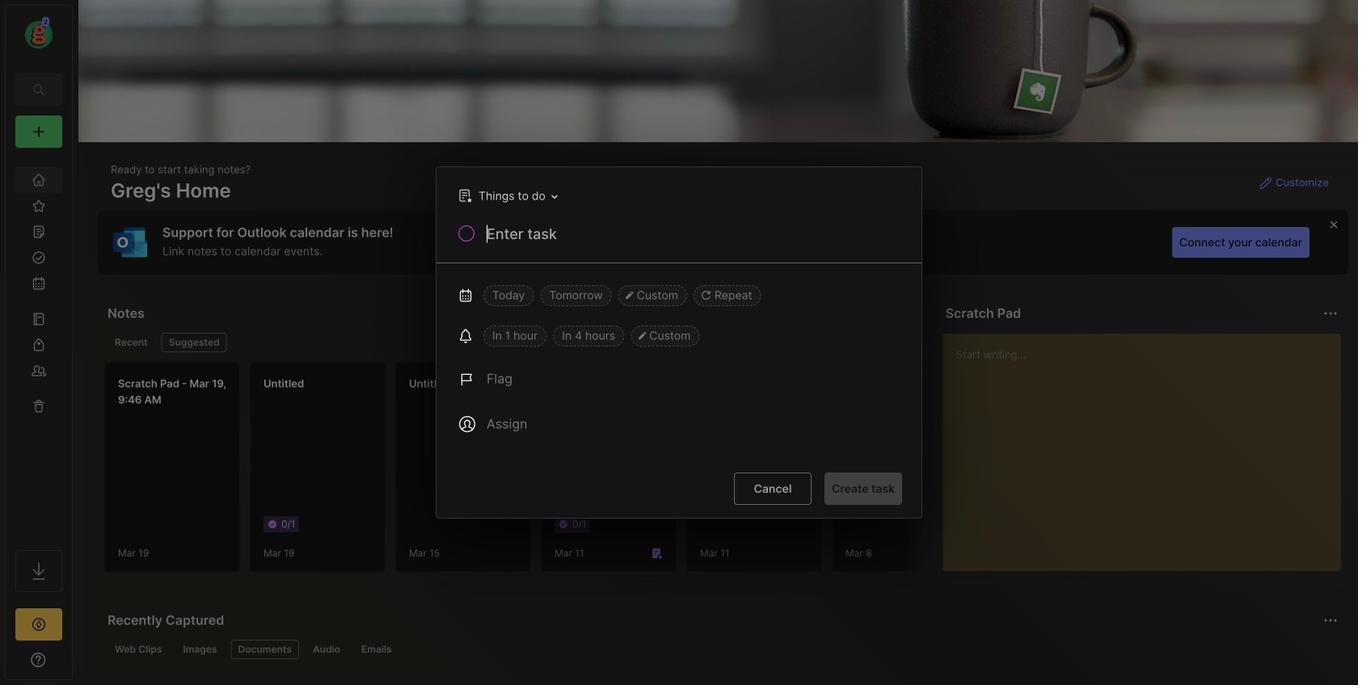Task type: vqa. For each thing, say whether or not it's contained in the screenshot.
row group
yes



Task type: locate. For each thing, give the bounding box(es) containing it.
Start writing… text field
[[956, 334, 1341, 559]]

tree
[[6, 158, 72, 536]]

tab
[[108, 333, 155, 353], [161, 333, 227, 353], [108, 640, 169, 660], [176, 640, 224, 660], [231, 640, 299, 660], [306, 640, 348, 660], [354, 640, 399, 660]]

0 vertical spatial tab list
[[108, 333, 917, 353]]

1 vertical spatial tab list
[[108, 640, 1336, 660]]

tab list
[[108, 333, 917, 353], [108, 640, 1336, 660]]

Go to note or move task field
[[450, 184, 563, 208]]

home image
[[31, 172, 47, 188]]

row group
[[104, 362, 1358, 582]]

upgrade image
[[29, 615, 49, 635]]



Task type: describe. For each thing, give the bounding box(es) containing it.
2 tab list from the top
[[108, 640, 1336, 660]]

1 tab list from the top
[[108, 333, 917, 353]]

main element
[[0, 0, 78, 686]]

Enter task text field
[[485, 224, 902, 251]]

tree inside the main element
[[6, 158, 72, 536]]

edit search image
[[29, 80, 49, 99]]



